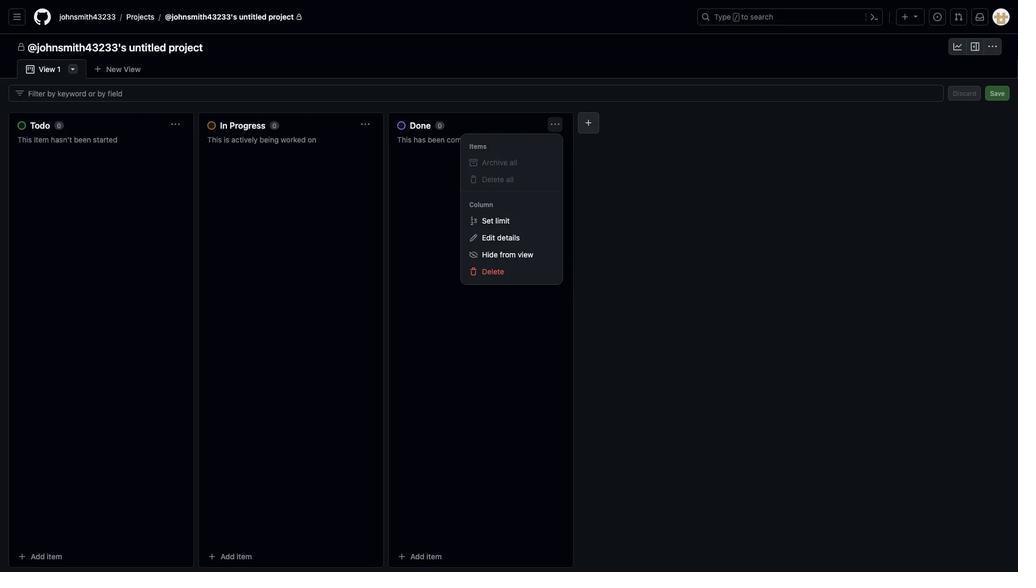 Task type: describe. For each thing, give the bounding box(es) containing it.
johnsmith43233 / projects /
[[59, 12, 161, 21]]

git pull request image
[[954, 13, 963, 21]]

tab list containing new view
[[17, 59, 165, 79]]

/ for johnsmith43233
[[120, 12, 122, 21]]

view
[[518, 251, 533, 259]]

pencil image
[[469, 234, 478, 242]]

sc 9kayk9 0 image inside view 1 'link'
[[26, 65, 34, 74]]

edit
[[482, 234, 495, 242]]

hasn't
[[51, 135, 72, 144]]

sc 9kayk9 0 image up view 1 'link'
[[17, 43, 25, 51]]

type / to search
[[714, 12, 773, 21]]

item
[[34, 135, 49, 144]]

triangle down image
[[911, 12, 920, 20]]

hide from view
[[482, 251, 533, 259]]

set
[[482, 217, 493, 225]]

0 for done
[[438, 122, 442, 129]]

/ for type
[[734, 14, 738, 21]]

is
[[224, 135, 229, 144]]

homepage image
[[34, 8, 51, 25]]

archive all menu item
[[469, 157, 554, 168]]

project navigation
[[0, 34, 1018, 59]]

discard
[[953, 90, 976, 97]]

in progress column menu image
[[361, 120, 370, 129]]

view inside popup button
[[124, 65, 141, 73]]

untitled inside list
[[239, 12, 267, 21]]

todo column menu image
[[171, 120, 180, 129]]

view inside 'link'
[[39, 65, 55, 74]]

region containing archive all
[[461, 134, 563, 285]]

projects
[[126, 12, 154, 21]]

new
[[106, 65, 122, 73]]

johnsmith43233
[[59, 12, 116, 21]]

@johnsmith43233's inside @johnsmith43233's untitled project link
[[165, 12, 237, 21]]

1 been from the left
[[74, 135, 91, 144]]

discard button
[[948, 86, 981, 101]]

sc 9kayk9 0 image down git pull request icon
[[953, 42, 962, 51]]

command palette image
[[870, 13, 879, 21]]

this has been completed
[[397, 135, 483, 144]]

column group
[[461, 213, 563, 280]]

this item hasn't been started
[[17, 135, 117, 144]]

save button
[[985, 86, 1010, 101]]

menu containing archive all
[[461, 134, 563, 285]]

worked
[[281, 135, 306, 144]]

actively
[[231, 135, 258, 144]]

delete for delete
[[482, 268, 504, 276]]

all for archive all
[[510, 158, 517, 167]]

add a new column to the board image
[[584, 119, 593, 127]]

progress
[[230, 121, 265, 131]]

trash image
[[469, 268, 478, 276]]

delete for delete all
[[482, 175, 504, 184]]

sc 9kayk9 0 image up 'save'
[[988, 42, 997, 51]]

this for done
[[397, 135, 412, 144]]

0 vertical spatial @johnsmith43233's untitled project
[[165, 12, 294, 21]]

from
[[500, 251, 516, 259]]

delete all menu item
[[469, 174, 554, 185]]

set limit menu item
[[465, 213, 558, 230]]

to
[[741, 12, 748, 21]]

archive all
[[482, 158, 517, 167]]

trash image
[[469, 176, 478, 184]]

in
[[220, 121, 227, 131]]

view 1
[[39, 65, 61, 74]]

limit
[[495, 217, 510, 225]]

@johnsmith43233's inside project "navigation"
[[28, 41, 126, 53]]

delete all
[[482, 175, 514, 184]]

0 for todo
[[57, 122, 61, 129]]

set limit
[[482, 217, 510, 225]]

sc 9kayk9 0 image inside project "navigation"
[[971, 42, 979, 51]]

view 1 link
[[17, 59, 87, 79]]



Task type: locate. For each thing, give the bounding box(es) containing it.
on
[[308, 135, 316, 144]]

1 horizontal spatial been
[[428, 135, 445, 144]]

1 horizontal spatial untitled
[[239, 12, 267, 21]]

view options for view 1 image
[[69, 65, 77, 73]]

done
[[410, 121, 431, 131]]

being
[[260, 135, 279, 144]]

3 this from the left
[[397, 135, 412, 144]]

/ left to
[[734, 14, 738, 21]]

untitled inside project "navigation"
[[129, 41, 166, 53]]

delete inside menu item
[[482, 175, 504, 184]]

this is actively being worked on
[[207, 135, 316, 144]]

sc 9kayk9 0 image down "notifications" icon
[[971, 42, 979, 51]]

0 vertical spatial untitled
[[239, 12, 267, 21]]

all up delete all menu item
[[510, 158, 517, 167]]

0 horizontal spatial this
[[17, 135, 32, 144]]

0 horizontal spatial project
[[169, 41, 203, 53]]

delete inside 'menu item'
[[482, 268, 504, 276]]

tab panel
[[0, 78, 1018, 573]]

details
[[497, 234, 520, 242]]

this left has
[[397, 135, 412, 144]]

all for delete all
[[506, 175, 514, 184]]

0 horizontal spatial @johnsmith43233's
[[28, 41, 126, 53]]

0 horizontal spatial untitled
[[129, 41, 166, 53]]

0 horizontal spatial sc 9kayk9 0 image
[[15, 89, 24, 98]]

@johnsmith43233's untitled project inside project "navigation"
[[28, 41, 203, 53]]

notifications image
[[976, 13, 984, 21]]

1 horizontal spatial view
[[124, 65, 141, 73]]

0 for in progress
[[272, 122, 277, 129]]

1 vertical spatial all
[[506, 175, 514, 184]]

delete down the archive
[[482, 175, 504, 184]]

items group
[[461, 154, 563, 188]]

view
[[124, 65, 141, 73], [39, 65, 55, 74]]

0 vertical spatial delete
[[482, 175, 504, 184]]

archive
[[482, 158, 508, 167]]

delete
[[482, 175, 504, 184], [482, 268, 504, 276]]

been right hasn't on the top of page
[[74, 135, 91, 144]]

plus image
[[901, 13, 909, 21]]

0 vertical spatial all
[[510, 158, 517, 167]]

hide from view menu item
[[465, 247, 558, 264]]

this for todo
[[17, 135, 32, 144]]

johnsmith43233 link
[[55, 8, 120, 25]]

items
[[469, 143, 487, 150]]

this for in progress
[[207, 135, 222, 144]]

sc 9kayk9 0 image
[[971, 42, 979, 51], [15, 89, 24, 98]]

column
[[469, 201, 493, 208]]

@johnsmith43233's untitled project link
[[161, 8, 306, 25]]

projects link
[[122, 8, 159, 25]]

@johnsmith43233's
[[165, 12, 237, 21], [28, 41, 126, 53]]

2 been from the left
[[428, 135, 445, 144]]

sc 9kayk9 0 image down view 1 'link'
[[15, 89, 24, 98]]

all
[[510, 158, 517, 167], [506, 175, 514, 184]]

sc 9kayk9 0 image
[[953, 42, 962, 51], [988, 42, 997, 51], [17, 43, 25, 51], [26, 65, 34, 74]]

completed
[[447, 135, 483, 144]]

0 up being
[[272, 122, 277, 129]]

1 vertical spatial sc 9kayk9 0 image
[[15, 89, 24, 98]]

2 0 from the left
[[272, 122, 277, 129]]

@johnsmith43233's untitled project
[[165, 12, 294, 21], [28, 41, 203, 53]]

1 vertical spatial delete
[[482, 268, 504, 276]]

all down archive all menu item
[[506, 175, 514, 184]]

save
[[990, 90, 1005, 97]]

1 vertical spatial @johnsmith43233's
[[28, 41, 126, 53]]

/ right projects
[[159, 12, 161, 21]]

done column menu image
[[551, 120, 559, 129]]

has
[[414, 135, 426, 144]]

archive image
[[469, 159, 478, 167]]

type
[[714, 12, 731, 21]]

in progress
[[220, 121, 265, 131]]

region
[[461, 134, 563, 285]]

1 horizontal spatial project
[[268, 12, 294, 21]]

1 horizontal spatial this
[[207, 135, 222, 144]]

1 horizontal spatial @johnsmith43233's
[[165, 12, 237, 21]]

1 vertical spatial project
[[169, 41, 203, 53]]

list containing johnsmith43233 / projects /
[[55, 8, 691, 25]]

hide
[[482, 251, 498, 259]]

2 delete from the top
[[482, 268, 504, 276]]

list
[[55, 8, 691, 25]]

view left "1"
[[39, 65, 55, 74]]

3 0 from the left
[[438, 122, 442, 129]]

new view
[[106, 65, 141, 73]]

issue opened image
[[933, 13, 942, 21]]

edit details menu item
[[465, 230, 558, 247]]

sc 9kayk9 0 image inside view filters region
[[15, 89, 24, 98]]

0 horizontal spatial 0
[[57, 122, 61, 129]]

/
[[120, 12, 122, 21], [159, 12, 161, 21], [734, 14, 738, 21]]

1 vertical spatial @johnsmith43233's untitled project
[[28, 41, 203, 53]]

been right has
[[428, 135, 445, 144]]

project inside @johnsmith43233's untitled project link
[[268, 12, 294, 21]]

2 horizontal spatial this
[[397, 135, 412, 144]]

0 up hasn't on the top of page
[[57, 122, 61, 129]]

/ inside type / to search
[[734, 14, 738, 21]]

1 0 from the left
[[57, 122, 61, 129]]

1 delete from the top
[[482, 175, 504, 184]]

view filters region
[[8, 85, 1010, 102]]

new view button
[[87, 61, 148, 78]]

0 up "this has been completed"
[[438, 122, 442, 129]]

1 horizontal spatial sc 9kayk9 0 image
[[971, 42, 979, 51]]

1 vertical spatial untitled
[[129, 41, 166, 53]]

tab list
[[17, 59, 165, 79]]

delete down hide
[[482, 268, 504, 276]]

lock image
[[296, 14, 302, 20]]

this left is
[[207, 135, 222, 144]]

/ left projects
[[120, 12, 122, 21]]

0 vertical spatial project
[[268, 12, 294, 21]]

1 view from the left
[[124, 65, 141, 73]]

2 this from the left
[[207, 135, 222, 144]]

1 horizontal spatial 0
[[272, 122, 277, 129]]

0
[[57, 122, 61, 129], [272, 122, 277, 129], [438, 122, 442, 129]]

edit details
[[482, 234, 520, 242]]

0 horizontal spatial view
[[39, 65, 55, 74]]

2 view from the left
[[39, 65, 55, 74]]

delete menu item
[[465, 264, 558, 280]]

0 vertical spatial sc 9kayk9 0 image
[[971, 42, 979, 51]]

number image
[[469, 217, 478, 225]]

0 horizontal spatial /
[[120, 12, 122, 21]]

project inside project "navigation"
[[169, 41, 203, 53]]

been
[[74, 135, 91, 144], [428, 135, 445, 144]]

Filter by keyword or by field field
[[28, 85, 935, 101]]

untitled down projects link
[[129, 41, 166, 53]]

0 horizontal spatial been
[[74, 135, 91, 144]]

started
[[93, 135, 117, 144]]

0 vertical spatial @johnsmith43233's
[[165, 12, 237, 21]]

1
[[57, 65, 61, 74]]

sc 9kayk9 0 image left view 1
[[26, 65, 34, 74]]

untitled
[[239, 12, 267, 21], [129, 41, 166, 53]]

search
[[750, 12, 773, 21]]

tab panel containing todo
[[0, 78, 1018, 573]]

menu
[[461, 134, 563, 285]]

project
[[268, 12, 294, 21], [169, 41, 203, 53]]

untitled left lock image
[[239, 12, 267, 21]]

this left the item
[[17, 135, 32, 144]]

2 horizontal spatial /
[[734, 14, 738, 21]]

this
[[17, 135, 32, 144], [207, 135, 222, 144], [397, 135, 412, 144]]

eye closed image
[[469, 251, 478, 259]]

2 horizontal spatial 0
[[438, 122, 442, 129]]

1 this from the left
[[17, 135, 32, 144]]

todo
[[30, 121, 50, 131]]

view right new
[[124, 65, 141, 73]]

1 horizontal spatial /
[[159, 12, 161, 21]]



Task type: vqa. For each thing, say whether or not it's contained in the screenshot.
first this from right
yes



